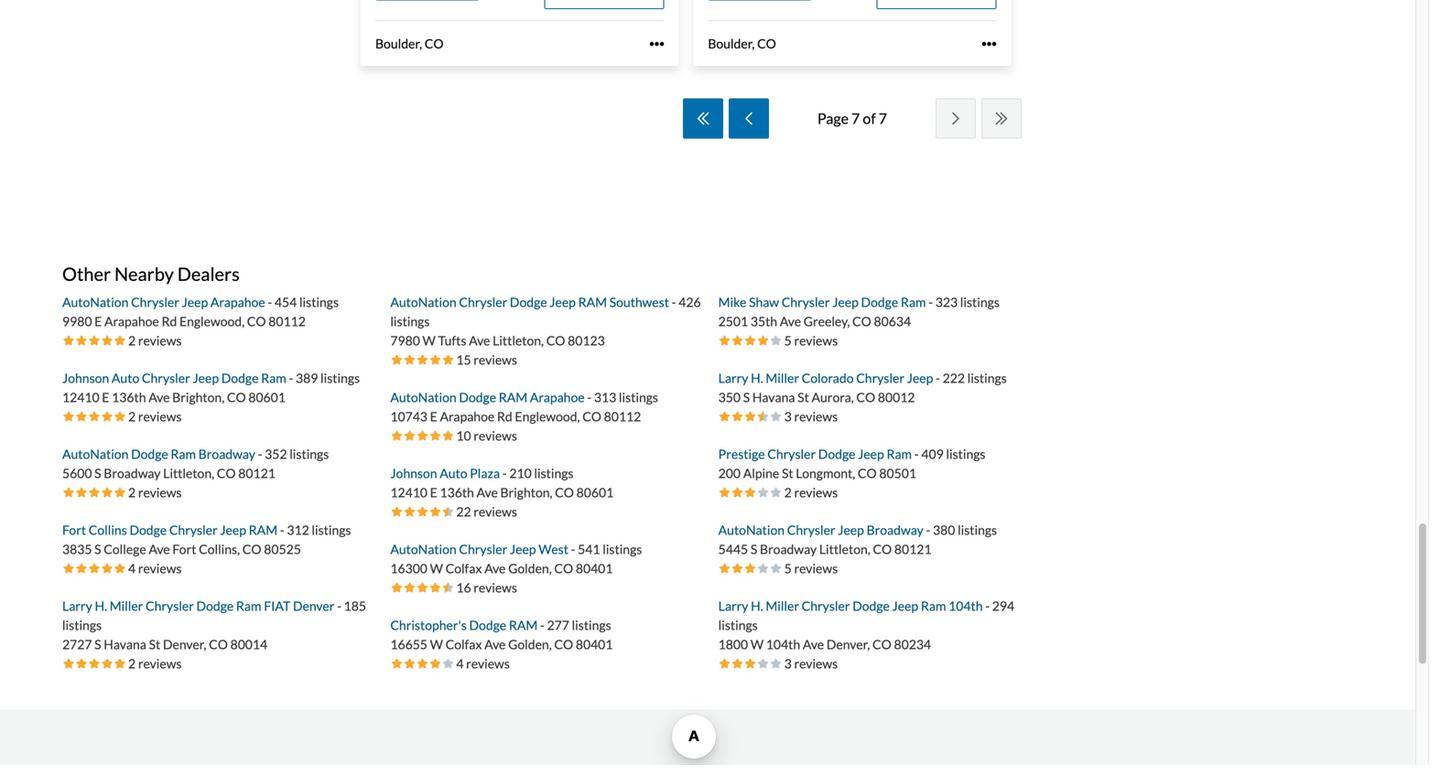 Task type: describe. For each thing, give the bounding box(es) containing it.
listings right 277
[[572, 618, 611, 634]]

listings right 541
[[603, 542, 642, 557]]

15
[[456, 352, 471, 368]]

havana for 2
[[104, 637, 146, 653]]

10 reviews
[[456, 428, 517, 444]]

listings right 323
[[961, 295, 1000, 310]]

80014
[[230, 637, 268, 653]]

other nearby dealers
[[62, 263, 240, 285]]

426
[[679, 295, 701, 310]]

h. for larry h. miller chrysler dodge ram fiat denver
[[95, 599, 107, 614]]

ave right 35th
[[780, 314, 801, 329]]

listings right 454
[[299, 295, 339, 310]]

prestige chrysler dodge jeep ram link
[[719, 447, 915, 462]]

dodge down 15 reviews
[[459, 390, 496, 405]]

johnson auto plaza - 210 listings
[[390, 466, 574, 481]]

plaza
[[470, 466, 500, 481]]

3835
[[62, 542, 92, 557]]

185
[[344, 599, 366, 614]]

autonation chrysler jeep broadway - 380 listings
[[719, 523, 997, 538]]

johnson for johnson auto chrysler jeep dodge ram
[[62, 371, 109, 386]]

listings right 409
[[946, 447, 986, 462]]

autonation for autonation chrysler dodge jeep ram southwest
[[390, 295, 457, 310]]

larry h. miller chrysler dodge jeep ram 104th
[[719, 599, 986, 614]]

2501
[[719, 314, 748, 329]]

littleton, for autonation dodge ram broadway - 352 listings
[[163, 466, 214, 481]]

ram up 80525 on the left
[[249, 523, 278, 538]]

- left 313
[[587, 390, 592, 405]]

4 reviews for colfax
[[456, 656, 510, 672]]

80112 for 313
[[604, 409, 641, 425]]

larry for larry h. miller colorado chrysler jeep - 222 listings
[[719, 371, 749, 386]]

christopher's dodge ram - 277 listings
[[390, 618, 611, 634]]

jeep up the 80012
[[907, 371, 934, 386]]

e for johnson auto chrysler jeep dodge ram - 389 listings
[[102, 390, 109, 405]]

5600 s broadway littleton, co 80121
[[62, 466, 276, 481]]

5445
[[719, 542, 748, 557]]

ram up the 10743 e arapahoe rd englewood, co 80112
[[499, 390, 528, 405]]

listings inside - 294 listings
[[719, 618, 758, 634]]

- left "352"
[[258, 447, 262, 462]]

h. for larry h. miller chrysler dodge jeep ram 104th
[[751, 599, 764, 614]]

ellipsis h image
[[982, 37, 997, 51]]

autonation chrysler jeep broadway link
[[719, 523, 926, 538]]

- left 323
[[929, 295, 933, 310]]

2 reviews for ave
[[128, 409, 182, 425]]

16655 w colfax ave golden, co 80401
[[390, 637, 613, 653]]

larry for larry h. miller chrysler dodge jeep ram 104th
[[719, 599, 749, 614]]

collins,
[[199, 542, 240, 557]]

- inside the '- 426 listings'
[[672, 295, 676, 310]]

1 boulder, co link from the left
[[361, 0, 679, 66]]

2501 35th ave greeley, co 80634
[[719, 314, 911, 329]]

35th
[[751, 314, 778, 329]]

arapahoe up the 10743 e arapahoe rd englewood, co 80112
[[530, 390, 585, 405]]

southwest
[[610, 295, 669, 310]]

ram up 5600 s broadway littleton, co 80121
[[171, 447, 196, 462]]

greeley,
[[804, 314, 850, 329]]

ave for fort collins dodge chrysler jeep ram
[[149, 542, 170, 557]]

ave for autonation chrysler dodge jeep ram southwest
[[469, 333, 490, 349]]

80501
[[880, 466, 917, 481]]

college
[[104, 542, 146, 557]]

boulder, for 1st boulder, co link from the right
[[708, 36, 755, 51]]

englewood, for jeep
[[179, 314, 245, 329]]

chrysler up the 80012
[[856, 371, 905, 386]]

chrysler down '9980 e arapahoe rd englewood, co 80112'
[[142, 371, 190, 386]]

222
[[943, 371, 965, 386]]

reviews for mike shaw chrysler jeep dodge ram
[[794, 333, 838, 349]]

ram up the "16655 w colfax ave golden, co 80401"
[[509, 618, 538, 634]]

3 reviews for st
[[785, 409, 838, 425]]

2 for havana
[[128, 656, 136, 672]]

ram up 80501
[[887, 447, 912, 462]]

boulder, co for 2nd boulder, co link from right
[[375, 36, 444, 51]]

dodge up "longmont,"
[[819, 447, 856, 462]]

2727
[[62, 637, 92, 653]]

16
[[456, 580, 471, 596]]

0 horizontal spatial fort
[[62, 523, 86, 538]]

listings right 313
[[619, 390, 658, 405]]

chrysler up the 200 alpine st longmont, co 80501
[[768, 447, 816, 462]]

colfax for chrysler
[[446, 561, 482, 577]]

johnson auto chrysler jeep dodge ram - 389 listings
[[62, 371, 360, 386]]

dodge up college
[[130, 523, 167, 538]]

of
[[863, 110, 876, 127]]

ave for christopher's dodge ram
[[485, 637, 506, 653]]

christopher's dodge ram link
[[390, 618, 540, 634]]

12410 for johnson auto plaza
[[390, 485, 428, 501]]

page 7 of 7
[[818, 110, 888, 127]]

- left 454
[[268, 295, 272, 310]]

4 for college
[[128, 561, 136, 577]]

3 reviews for ave
[[785, 656, 838, 672]]

listings right 312
[[312, 523, 351, 538]]

autonation for autonation chrysler jeep broadway - 380 listings
[[719, 523, 785, 538]]

ram left 389
[[261, 371, 286, 386]]

autonation chrysler jeep west link
[[390, 542, 571, 557]]

jeep up 80123
[[550, 295, 576, 310]]

5 reviews for greeley,
[[785, 333, 838, 349]]

autonation dodge ram broadway - 352 listings
[[62, 447, 329, 462]]

mike shaw chrysler jeep dodge ram link
[[719, 295, 929, 310]]

5600
[[62, 466, 92, 481]]

294
[[993, 599, 1015, 614]]

- left 409
[[915, 447, 919, 462]]

page
[[818, 110, 849, 127]]

541
[[578, 542, 600, 557]]

h. for larry h. miller colorado chrysler jeep - 222 listings
[[751, 371, 764, 386]]

boulder, co for 1st boulder, co link from the right
[[708, 36, 777, 51]]

autonation chrysler dodge jeep ram southwest
[[390, 295, 672, 310]]

- left 277
[[540, 618, 545, 634]]

arapahoe up 10
[[440, 409, 495, 425]]

3 for 104th
[[785, 656, 792, 672]]

autonation for autonation chrysler jeep west - 541 listings
[[390, 542, 457, 557]]

aurora,
[[812, 390, 854, 405]]

jeep up 'greeley,'
[[833, 295, 859, 310]]

9980
[[62, 314, 92, 329]]

longmont,
[[796, 466, 856, 481]]

autonation chrysler jeep arapahoe link
[[62, 295, 268, 310]]

ave for autonation chrysler jeep west
[[485, 561, 506, 577]]

210
[[510, 466, 532, 481]]

7980
[[390, 333, 420, 349]]

listings right 222
[[968, 371, 1007, 386]]

jeep up 80501
[[858, 447, 884, 462]]

jeep down '9980 e arapahoe rd englewood, co 80112'
[[193, 371, 219, 386]]

nearby
[[114, 263, 174, 285]]

80601 for listings
[[577, 485, 614, 501]]

22 reviews
[[456, 504, 517, 520]]

chrysler up 5445 s broadway littleton, co 80121 at the right of page
[[787, 523, 836, 538]]

ram up 80234
[[921, 599, 946, 614]]

3 for havana
[[785, 409, 792, 425]]

s for 5600
[[94, 466, 101, 481]]

312
[[287, 523, 309, 538]]

autonation dodge ram arapahoe - 313 listings
[[390, 390, 658, 405]]

collins
[[89, 523, 127, 538]]

jeep up 80234
[[893, 599, 919, 614]]

e for johnson auto plaza - 210 listings
[[430, 485, 438, 501]]

denver, for 3 reviews
[[827, 637, 870, 653]]

arapahoe down dealers
[[211, 295, 265, 310]]

larry h. miller chrysler dodge jeep ram 104th link
[[719, 599, 986, 614]]

454
[[275, 295, 297, 310]]

broadway down autonation chrysler jeep broadway link
[[760, 542, 817, 557]]

dodge left 389
[[221, 371, 259, 386]]

rd for dodge
[[497, 409, 513, 425]]

reviews for christopher's dodge ram
[[466, 656, 510, 672]]

reviews for johnson auto plaza
[[474, 504, 517, 520]]

reviews for larry h. miller colorado chrysler jeep
[[794, 409, 838, 425]]

1800
[[719, 637, 748, 653]]

listings right "352"
[[290, 447, 329, 462]]

- left 389
[[289, 371, 293, 386]]

10
[[456, 428, 471, 444]]

autonation for autonation dodge ram arapahoe - 313 listings
[[390, 390, 457, 405]]

350
[[719, 390, 741, 405]]

16655
[[390, 637, 428, 653]]

dodge up the "16655 w colfax ave golden, co 80401"
[[469, 618, 507, 634]]

389
[[296, 371, 318, 386]]

larry h. miller chrysler dodge ram fiat denver link
[[62, 599, 337, 614]]

st for - 185 listings
[[149, 637, 161, 653]]

5 reviews for littleton,
[[785, 561, 838, 577]]

2 reviews for littleton,
[[128, 485, 182, 501]]

broadway left 380
[[867, 523, 924, 538]]

ave for johnson auto chrysler jeep dodge ram
[[149, 390, 170, 405]]

fort collins dodge chrysler jeep ram - 312 listings
[[62, 523, 351, 538]]

2 for broadway
[[128, 485, 136, 501]]

- 426 listings
[[390, 295, 701, 329]]

0 horizontal spatial 104th
[[766, 637, 801, 653]]

- inside "- 185 listings"
[[337, 599, 342, 614]]

other
[[62, 263, 111, 285]]

12410 for johnson auto chrysler jeep dodge ram
[[62, 390, 99, 405]]

fiat
[[264, 599, 291, 614]]

10743 e arapahoe rd englewood, co 80112
[[390, 409, 641, 425]]

autonation chrysler jeep west - 541 listings
[[390, 542, 642, 557]]

englewood, for ram
[[515, 409, 580, 425]]

miller for larry h. miller colorado chrysler jeep - 222 listings
[[766, 371, 800, 386]]

dodge up the 7980 w tufts ave littleton, co 80123
[[510, 295, 547, 310]]

denver
[[293, 599, 335, 614]]

brighton, for 2 reviews
[[172, 390, 225, 405]]

- left 312
[[280, 523, 284, 538]]

7980 w tufts ave littleton, co 80123
[[390, 333, 605, 349]]

chrysler up '2727 s havana st denver, co 80014' in the bottom left of the page
[[146, 599, 194, 614]]

jeep up 16300 w colfax ave golden, co 80401
[[510, 542, 536, 557]]

johnson auto chrysler jeep dodge ram link
[[62, 371, 289, 386]]

reviews for autonation dodge ram broadway
[[138, 485, 182, 501]]

80123
[[568, 333, 605, 349]]

dodge up 1800 w 104th ave denver, co 80234
[[853, 599, 890, 614]]

west
[[539, 542, 569, 557]]

broadway down autonation dodge ram broadway link
[[104, 466, 161, 481]]

5445 s broadway littleton, co 80121
[[719, 542, 932, 557]]

brighton, for 22 reviews
[[501, 485, 553, 501]]

16 reviews
[[456, 580, 517, 596]]

- left the 210 at the bottom left of page
[[503, 466, 507, 481]]

1 7 from the left
[[852, 110, 860, 127]]

136th for 22
[[440, 485, 474, 501]]

chrysler down other nearby dealers
[[131, 295, 179, 310]]

80601 for ram
[[248, 390, 286, 405]]

johnson auto plaza link
[[390, 466, 503, 481]]

2 boulder, co link from the left
[[694, 0, 1012, 66]]

star half image
[[442, 582, 455, 595]]

jeep up 5445 s broadway littleton, co 80121 at the right of page
[[838, 523, 864, 538]]

reviews for autonation chrysler jeep broadway
[[794, 561, 838, 577]]

80401 for 541
[[576, 561, 613, 577]]



Task type: locate. For each thing, give the bounding box(es) containing it.
w for 7980
[[423, 333, 436, 349]]

0 vertical spatial star half image
[[757, 410, 770, 423]]

3
[[785, 409, 792, 425], [785, 656, 792, 672]]

136th up 22
[[440, 485, 474, 501]]

1 horizontal spatial rd
[[497, 409, 513, 425]]

colfax down christopher's dodge ram link
[[446, 637, 482, 653]]

1 80401 from the top
[[576, 561, 613, 577]]

1 vertical spatial johnson
[[390, 466, 437, 481]]

0 horizontal spatial auto
[[112, 371, 139, 386]]

listings inside "- 185 listings"
[[62, 618, 102, 634]]

christopher's
[[390, 618, 467, 634]]

miller up '2727 s havana st denver, co 80014' in the bottom left of the page
[[110, 599, 143, 614]]

listings
[[299, 295, 339, 310], [961, 295, 1000, 310], [390, 314, 430, 329], [321, 371, 360, 386], [968, 371, 1007, 386], [619, 390, 658, 405], [290, 447, 329, 462], [946, 447, 986, 462], [534, 466, 574, 481], [312, 523, 351, 538], [958, 523, 997, 538], [603, 542, 642, 557], [62, 618, 102, 634], [572, 618, 611, 634], [719, 618, 758, 634]]

golden,
[[508, 561, 552, 577], [508, 637, 552, 653]]

jeep up collins,
[[220, 523, 246, 538]]

jeep up '9980 e arapahoe rd englewood, co 80112'
[[182, 295, 208, 310]]

2 denver, from the left
[[827, 637, 870, 653]]

-
[[268, 295, 272, 310], [672, 295, 676, 310], [929, 295, 933, 310], [289, 371, 293, 386], [936, 371, 940, 386], [587, 390, 592, 405], [258, 447, 262, 462], [915, 447, 919, 462], [503, 466, 507, 481], [280, 523, 284, 538], [926, 523, 931, 538], [571, 542, 576, 557], [337, 599, 342, 614], [986, 599, 990, 614], [540, 618, 545, 634]]

2 80401 from the top
[[576, 637, 613, 653]]

2 vertical spatial st
[[149, 637, 161, 653]]

1 vertical spatial 80401
[[576, 637, 613, 653]]

w for 16655
[[430, 637, 443, 653]]

2 boulder, co from the left
[[708, 36, 777, 51]]

havana right 350 in the right bottom of the page
[[753, 390, 795, 405]]

5 down 5445 s broadway littleton, co 80121 at the right of page
[[785, 561, 792, 577]]

0 vertical spatial fort
[[62, 523, 86, 538]]

1 horizontal spatial 7
[[879, 110, 888, 127]]

autonation for autonation dodge ram broadway - 352 listings
[[62, 447, 129, 462]]

1 boulder, from the left
[[375, 36, 422, 51]]

1 horizontal spatial star half image
[[757, 410, 770, 423]]

0 vertical spatial 4
[[128, 561, 136, 577]]

2 golden, from the top
[[508, 637, 552, 653]]

12410 e 136th ave brighton, co 80601 down johnson auto chrysler jeep dodge ram link
[[62, 390, 286, 405]]

johnson down "9980" in the left top of the page
[[62, 371, 109, 386]]

2 5 from the top
[[785, 561, 792, 577]]

havana for 3
[[753, 390, 795, 405]]

listings right the 210 at the bottom left of page
[[534, 466, 574, 481]]

15 reviews
[[456, 352, 517, 368]]

0 vertical spatial havana
[[753, 390, 795, 405]]

reviews down the 2501 35th ave greeley, co 80634
[[794, 333, 838, 349]]

larry h. miller colorado chrysler jeep - 222 listings
[[719, 371, 1007, 386]]

reviews down the 7980 w tufts ave littleton, co 80123
[[474, 352, 517, 368]]

1 vertical spatial colfax
[[446, 637, 482, 653]]

0 horizontal spatial 80601
[[248, 390, 286, 405]]

- left 380
[[926, 523, 931, 538]]

dodge up the 80014
[[196, 599, 234, 614]]

1 horizontal spatial denver,
[[827, 637, 870, 653]]

0 vertical spatial 5
[[785, 333, 792, 349]]

0 vertical spatial 80601
[[248, 390, 286, 405]]

0 vertical spatial 5 reviews
[[785, 333, 838, 349]]

2 5 reviews from the top
[[785, 561, 838, 577]]

chrysler up 3835 s college ave fort collins, co 80525
[[169, 523, 218, 538]]

s for 5445
[[751, 542, 758, 557]]

s right 5445
[[751, 542, 758, 557]]

0 horizontal spatial 4 reviews
[[128, 561, 182, 577]]

reviews down 3835 s college ave fort collins, co 80525
[[138, 561, 182, 577]]

0 horizontal spatial englewood,
[[179, 314, 245, 329]]

denver, for 2 reviews
[[163, 637, 206, 653]]

1 horizontal spatial 80121
[[895, 542, 932, 557]]

1 vertical spatial 4
[[456, 656, 464, 672]]

johnson for johnson auto plaza
[[390, 466, 437, 481]]

80634
[[874, 314, 911, 329]]

2 down 5600 s broadway littleton, co 80121
[[128, 485, 136, 501]]

3 reviews down 350 s havana st aurora, co 80012
[[785, 409, 838, 425]]

reviews down 16300 w colfax ave golden, co 80401
[[474, 580, 517, 596]]

2 for 136th
[[128, 409, 136, 425]]

7 right 'of'
[[879, 110, 888, 127]]

ram up 80634
[[901, 295, 926, 310]]

0 horizontal spatial 12410
[[62, 390, 99, 405]]

autonation up 16300
[[390, 542, 457, 557]]

1 3 reviews from the top
[[785, 409, 838, 425]]

4 reviews down 3835 s college ave fort collins, co 80525
[[128, 561, 182, 577]]

2 7 from the left
[[879, 110, 888, 127]]

miller for larry h. miller chrysler dodge jeep ram 104th
[[766, 599, 800, 614]]

0 vertical spatial littleton,
[[493, 333, 544, 349]]

1 horizontal spatial littleton,
[[493, 333, 544, 349]]

larry for larry h. miller chrysler dodge ram fiat denver
[[62, 599, 92, 614]]

chrysler up 1800 w 104th ave denver, co 80234
[[802, 599, 850, 614]]

409
[[922, 447, 944, 462]]

0 vertical spatial 80112
[[269, 314, 306, 329]]

1 horizontal spatial 4 reviews
[[456, 656, 510, 672]]

80234
[[894, 637, 931, 653]]

listings right 389
[[321, 371, 360, 386]]

2 reviews
[[128, 333, 182, 349], [128, 409, 182, 425], [128, 485, 182, 501], [785, 485, 838, 501], [128, 656, 182, 672]]

littleton, down autonation dodge ram broadway - 352 listings
[[163, 466, 214, 481]]

listings up 2727
[[62, 618, 102, 634]]

reviews up autonation dodge ram broadway link
[[138, 409, 182, 425]]

listings up 1800
[[719, 618, 758, 634]]

reviews for autonation chrysler jeep west
[[474, 580, 517, 596]]

autonation up 10743
[[390, 390, 457, 405]]

2727 s havana st denver, co 80014
[[62, 637, 268, 653]]

brighton,
[[172, 390, 225, 405], [501, 485, 553, 501]]

broadway left "352"
[[198, 447, 255, 462]]

1 horizontal spatial boulder, co
[[708, 36, 777, 51]]

12410 e 136th ave brighton, co 80601 for chrysler
[[62, 390, 286, 405]]

fort collins dodge chrysler jeep ram link
[[62, 523, 280, 538]]

3835 s college ave fort collins, co 80525
[[62, 542, 301, 557]]

rd for chrysler
[[162, 314, 177, 329]]

1 vertical spatial st
[[782, 466, 794, 481]]

2 vertical spatial littleton,
[[820, 542, 871, 557]]

1 vertical spatial 4 reviews
[[456, 656, 510, 672]]

0 vertical spatial auto
[[112, 371, 139, 386]]

0 vertical spatial 136th
[[112, 390, 146, 405]]

1800 w 104th ave denver, co 80234
[[719, 637, 931, 653]]

jeep
[[182, 295, 208, 310], [550, 295, 576, 310], [833, 295, 859, 310], [193, 371, 219, 386], [907, 371, 934, 386], [858, 447, 884, 462], [220, 523, 246, 538], [838, 523, 864, 538], [510, 542, 536, 557], [893, 599, 919, 614]]

2 horizontal spatial st
[[798, 390, 809, 405]]

larry up 2727
[[62, 599, 92, 614]]

golden, down 277
[[508, 637, 552, 653]]

1 horizontal spatial johnson
[[390, 466, 437, 481]]

0 horizontal spatial star half image
[[442, 506, 455, 519]]

1 horizontal spatial 80601
[[577, 485, 614, 501]]

1 vertical spatial fort
[[172, 542, 196, 557]]

h.
[[751, 371, 764, 386], [95, 599, 107, 614], [751, 599, 764, 614]]

0 vertical spatial 80121
[[238, 466, 276, 481]]

chrysler
[[131, 295, 179, 310], [459, 295, 508, 310], [782, 295, 830, 310], [142, 371, 190, 386], [856, 371, 905, 386], [768, 447, 816, 462], [169, 523, 218, 538], [787, 523, 836, 538], [459, 542, 508, 557], [146, 599, 194, 614], [802, 599, 850, 614]]

104th left 294
[[949, 599, 983, 614]]

auto
[[112, 371, 139, 386], [440, 466, 468, 481]]

reviews for autonation chrysler dodge jeep ram southwest
[[474, 352, 517, 368]]

1 boulder, co from the left
[[375, 36, 444, 51]]

1 horizontal spatial boulder, co link
[[694, 0, 1012, 66]]

miller for larry h. miller chrysler dodge ram fiat denver
[[110, 599, 143, 614]]

2 reviews for st
[[128, 656, 182, 672]]

5 reviews
[[785, 333, 838, 349], [785, 561, 838, 577]]

auto for chrysler
[[112, 371, 139, 386]]

ellipsis h image
[[650, 37, 664, 51]]

rd
[[162, 314, 177, 329], [497, 409, 513, 425]]

2 for st
[[785, 485, 792, 501]]

co
[[425, 36, 444, 51], [757, 36, 777, 51], [247, 314, 266, 329], [853, 314, 872, 329], [546, 333, 565, 349], [227, 390, 246, 405], [857, 390, 876, 405], [583, 409, 602, 425], [217, 466, 236, 481], [858, 466, 877, 481], [555, 485, 574, 501], [242, 542, 262, 557], [873, 542, 892, 557], [554, 561, 573, 577], [209, 637, 228, 653], [554, 637, 573, 653], [873, 637, 892, 653]]

- left 294
[[986, 599, 990, 614]]

16300 w colfax ave golden, co 80401
[[390, 561, 613, 577]]

1 horizontal spatial 104th
[[949, 599, 983, 614]]

12410
[[62, 390, 99, 405], [390, 485, 428, 501]]

2 boulder, from the left
[[708, 36, 755, 51]]

reviews for larry h. miller chrysler dodge jeep ram 104th
[[794, 656, 838, 672]]

e for autonation chrysler jeep arapahoe - 454 listings
[[94, 314, 102, 329]]

- 294 listings
[[719, 599, 1015, 634]]

chrysler up 16300 w colfax ave golden, co 80401
[[459, 542, 508, 557]]

reviews for fort collins dodge chrysler jeep ram
[[138, 561, 182, 577]]

denver, down larry h. miller chrysler dodge ram fiat denver at the bottom left of the page
[[163, 637, 206, 653]]

80121
[[238, 466, 276, 481], [895, 542, 932, 557]]

5 for ave
[[785, 333, 792, 349]]

reviews down the "16655 w colfax ave golden, co 80401"
[[466, 656, 510, 672]]

380
[[933, 523, 956, 538]]

0 vertical spatial golden,
[[508, 561, 552, 577]]

prestige
[[719, 447, 765, 462]]

s
[[743, 390, 750, 405], [94, 466, 101, 481], [94, 542, 101, 557], [751, 542, 758, 557], [94, 637, 101, 653]]

st left aurora,
[[798, 390, 809, 405]]

1 vertical spatial 3 reviews
[[785, 656, 838, 672]]

dodge up 80634
[[861, 295, 899, 310]]

1 horizontal spatial 12410 e 136th ave brighton, co 80601
[[390, 485, 614, 501]]

dodge up 5600 s broadway littleton, co 80121
[[131, 447, 168, 462]]

1 vertical spatial 12410 e 136th ave brighton, co 80601
[[390, 485, 614, 501]]

80401
[[576, 561, 613, 577], [576, 637, 613, 653]]

1 5 reviews from the top
[[785, 333, 838, 349]]

0 horizontal spatial st
[[149, 637, 161, 653]]

h. up 1800 w 104th ave denver, co 80234
[[751, 599, 764, 614]]

7
[[852, 110, 860, 127], [879, 110, 888, 127]]

larry h. miller colorado chrysler jeep link
[[719, 371, 936, 386]]

dodge
[[510, 295, 547, 310], [861, 295, 899, 310], [221, 371, 259, 386], [459, 390, 496, 405], [131, 447, 168, 462], [819, 447, 856, 462], [130, 523, 167, 538], [196, 599, 234, 614], [853, 599, 890, 614], [469, 618, 507, 634]]

323
[[936, 295, 958, 310]]

1 horizontal spatial 4
[[456, 656, 464, 672]]

12410 e 136th ave brighton, co 80601
[[62, 390, 286, 405], [390, 485, 614, 501]]

9980 e arapahoe rd englewood, co 80112
[[62, 314, 306, 329]]

1 vertical spatial 80601
[[577, 485, 614, 501]]

ave for larry h. miller chrysler dodge jeep ram 104th
[[803, 637, 824, 653]]

listings right 380
[[958, 523, 997, 538]]

0 vertical spatial brighton,
[[172, 390, 225, 405]]

104th
[[949, 599, 983, 614], [766, 637, 801, 653]]

1 vertical spatial 104th
[[766, 637, 801, 653]]

7 left 'of'
[[852, 110, 860, 127]]

reviews for prestige chrysler dodge jeep ram
[[794, 485, 838, 501]]

136th for 2
[[112, 390, 146, 405]]

rd down autonation chrysler jeep arapahoe "link"
[[162, 314, 177, 329]]

reviews right 22
[[474, 504, 517, 520]]

listings up the 7980
[[390, 314, 430, 329]]

12410 down "9980" in the left top of the page
[[62, 390, 99, 405]]

80121 for - 352 listings
[[238, 466, 276, 481]]

colfax for dodge
[[446, 637, 482, 653]]

1 vertical spatial star half image
[[442, 506, 455, 519]]

colfax
[[446, 561, 482, 577], [446, 637, 482, 653]]

0 horizontal spatial denver,
[[163, 637, 206, 653]]

littleton,
[[493, 333, 544, 349], [163, 466, 214, 481], [820, 542, 871, 557]]

1 vertical spatial 12410
[[390, 485, 428, 501]]

autonation dodge ram arapahoe link
[[390, 390, 587, 405]]

1 vertical spatial 136th
[[440, 485, 474, 501]]

0 vertical spatial 12410
[[62, 390, 99, 405]]

313
[[594, 390, 617, 405]]

0 vertical spatial 12410 e 136th ave brighton, co 80601
[[62, 390, 286, 405]]

reviews down 1800 w 104th ave denver, co 80234
[[794, 656, 838, 672]]

1 horizontal spatial 136th
[[440, 485, 474, 501]]

80112 down 454
[[269, 314, 306, 329]]

2 reviews for rd
[[128, 333, 182, 349]]

3 reviews down 1800 w 104th ave denver, co 80234
[[785, 656, 838, 672]]

0 horizontal spatial johnson
[[62, 371, 109, 386]]

2 for arapahoe
[[128, 333, 136, 349]]

4 reviews
[[128, 561, 182, 577], [456, 656, 510, 672]]

4
[[128, 561, 136, 577], [456, 656, 464, 672]]

s for 2727
[[94, 637, 101, 653]]

80401 for listings
[[576, 637, 613, 653]]

0 vertical spatial rd
[[162, 314, 177, 329]]

0 horizontal spatial littleton,
[[163, 466, 214, 481]]

ave up 16 reviews
[[485, 561, 506, 577]]

352
[[265, 447, 287, 462]]

star image
[[75, 334, 88, 347], [88, 334, 101, 347], [114, 334, 126, 347], [719, 334, 731, 347], [731, 334, 744, 347], [770, 334, 783, 347], [403, 354, 416, 367], [442, 354, 455, 367], [62, 410, 75, 423], [88, 410, 101, 423], [101, 410, 114, 423], [731, 410, 744, 423], [757, 410, 770, 423], [770, 410, 783, 423], [403, 430, 416, 443], [416, 430, 429, 443], [429, 430, 442, 443], [442, 430, 455, 443], [62, 487, 75, 499], [75, 487, 88, 499], [88, 487, 101, 499], [101, 487, 114, 499], [719, 487, 731, 499], [744, 487, 757, 499], [757, 487, 770, 499], [770, 487, 783, 499], [62, 563, 75, 575], [75, 563, 88, 575], [88, 563, 101, 575], [719, 563, 731, 575], [744, 563, 757, 575], [770, 563, 783, 575], [390, 582, 403, 595], [429, 582, 442, 595], [442, 582, 455, 595], [62, 658, 75, 671], [75, 658, 88, 671], [101, 658, 114, 671], [390, 658, 403, 671], [403, 658, 416, 671], [442, 658, 455, 671], [744, 658, 757, 671], [757, 658, 770, 671]]

0 vertical spatial 104th
[[949, 599, 983, 614]]

0 horizontal spatial 7
[[852, 110, 860, 127]]

2 colfax from the top
[[446, 637, 482, 653]]

1 vertical spatial 5
[[785, 561, 792, 577]]

0 horizontal spatial 136th
[[112, 390, 146, 405]]

3 reviews
[[785, 409, 838, 425], [785, 656, 838, 672]]

alpine
[[743, 466, 780, 481]]

reviews down '9980 e arapahoe rd englewood, co 80112'
[[138, 333, 182, 349]]

1 vertical spatial auto
[[440, 466, 468, 481]]

larry up 1800
[[719, 599, 749, 614]]

1 horizontal spatial englewood,
[[515, 409, 580, 425]]

1 horizontal spatial fort
[[172, 542, 196, 557]]

boulder, for 2nd boulder, co link from right
[[375, 36, 422, 51]]

colorado
[[802, 371, 854, 386]]

auto for plaza
[[440, 466, 468, 481]]

1 horizontal spatial havana
[[753, 390, 795, 405]]

autonation chrysler jeep arapahoe - 454 listings
[[62, 295, 339, 310]]

prestige chrysler dodge jeep ram - 409 listings
[[719, 447, 986, 462]]

ave
[[780, 314, 801, 329], [469, 333, 490, 349], [149, 390, 170, 405], [477, 485, 498, 501], [149, 542, 170, 557], [485, 561, 506, 577], [485, 637, 506, 653], [803, 637, 824, 653]]

ave for johnson auto plaza
[[477, 485, 498, 501]]

12410 e 136th ave brighton, co 80601 for plaza
[[390, 485, 614, 501]]

w for 1800
[[751, 637, 764, 653]]

1 vertical spatial englewood,
[[515, 409, 580, 425]]

0 horizontal spatial 4
[[128, 561, 136, 577]]

dealers
[[177, 263, 240, 285]]

rd down autonation dodge ram arapahoe link
[[497, 409, 513, 425]]

listings inside the '- 426 listings'
[[390, 314, 430, 329]]

1 golden, from the top
[[508, 561, 552, 577]]

1 colfax from the top
[[446, 561, 482, 577]]

auto down '9980 e arapahoe rd englewood, co 80112'
[[112, 371, 139, 386]]

ram left fiat
[[236, 599, 261, 614]]

littleton, down autonation chrysler jeep broadway - 380 listings
[[820, 542, 871, 557]]

fort
[[62, 523, 86, 538], [172, 542, 196, 557]]

0 vertical spatial colfax
[[446, 561, 482, 577]]

1 5 from the top
[[785, 333, 792, 349]]

1 horizontal spatial brighton,
[[501, 485, 553, 501]]

chevron double left image
[[694, 111, 712, 126]]

2 horizontal spatial littleton,
[[820, 542, 871, 557]]

2 reviews for longmont,
[[785, 485, 838, 501]]

2 3 reviews from the top
[[785, 656, 838, 672]]

2 3 from the top
[[785, 656, 792, 672]]

136th down johnson auto chrysler jeep dodge ram link
[[112, 390, 146, 405]]

5 down the 2501 35th ave greeley, co 80634
[[785, 333, 792, 349]]

shaw
[[749, 295, 779, 310]]

chevron right image
[[947, 111, 965, 126]]

1 vertical spatial golden,
[[508, 637, 552, 653]]

brighton, down 'johnson auto chrysler jeep dodge ram - 389 listings'
[[172, 390, 225, 405]]

0 vertical spatial 3 reviews
[[785, 409, 838, 425]]

e for autonation dodge ram arapahoe - 313 listings
[[430, 409, 438, 425]]

1 vertical spatial 80121
[[895, 542, 932, 557]]

mike
[[719, 295, 747, 310]]

auto left the plaza
[[440, 466, 468, 481]]

- 185 listings
[[62, 599, 366, 634]]

reviews
[[138, 333, 182, 349], [794, 333, 838, 349], [474, 352, 517, 368], [138, 409, 182, 425], [794, 409, 838, 425], [474, 428, 517, 444], [138, 485, 182, 501], [794, 485, 838, 501], [474, 504, 517, 520], [138, 561, 182, 577], [794, 561, 838, 577], [474, 580, 517, 596], [138, 656, 182, 672], [466, 656, 510, 672], [794, 656, 838, 672]]

star half image left 22
[[442, 506, 455, 519]]

4 down college
[[128, 561, 136, 577]]

- left 185
[[337, 599, 342, 614]]

s right 5600
[[94, 466, 101, 481]]

golden, for jeep
[[508, 561, 552, 577]]

1 horizontal spatial 80112
[[604, 409, 641, 425]]

200
[[719, 466, 741, 481]]

2 down autonation chrysler jeep arapahoe "link"
[[128, 333, 136, 349]]

reviews down 350 s havana st aurora, co 80012
[[794, 409, 838, 425]]

reviews for autonation chrysler jeep arapahoe
[[138, 333, 182, 349]]

0 vertical spatial st
[[798, 390, 809, 405]]

22
[[456, 504, 471, 520]]

80525
[[264, 542, 301, 557]]

1 horizontal spatial auto
[[440, 466, 468, 481]]

0 vertical spatial 4 reviews
[[128, 561, 182, 577]]

0 horizontal spatial 80112
[[269, 314, 306, 329]]

st
[[798, 390, 809, 405], [782, 466, 794, 481], [149, 637, 161, 653]]

w down christopher's at the left bottom
[[430, 637, 443, 653]]

0 horizontal spatial rd
[[162, 314, 177, 329]]

ram
[[578, 295, 607, 310], [499, 390, 528, 405], [249, 523, 278, 538], [509, 618, 538, 634]]

chrysler up the 2501 35th ave greeley, co 80634
[[782, 295, 830, 310]]

arapahoe down autonation chrysler jeep arapahoe "link"
[[104, 314, 159, 329]]

1 vertical spatial littleton,
[[163, 466, 214, 481]]

boulder, co
[[375, 36, 444, 51], [708, 36, 777, 51]]

w for 16300
[[430, 561, 443, 577]]

chevron double right image
[[993, 111, 1011, 126]]

1 denver, from the left
[[163, 637, 206, 653]]

st for - 222 listings
[[798, 390, 809, 405]]

0 horizontal spatial boulder,
[[375, 36, 422, 51]]

80112
[[269, 314, 306, 329], [604, 409, 641, 425]]

star half image
[[757, 410, 770, 423], [442, 506, 455, 519]]

0 horizontal spatial havana
[[104, 637, 146, 653]]

3 down 350 s havana st aurora, co 80012
[[785, 409, 792, 425]]

havana right 2727
[[104, 637, 146, 653]]

80112 for 454
[[269, 314, 306, 329]]

1 vertical spatial 5 reviews
[[785, 561, 838, 577]]

reviews for autonation dodge ram arapahoe
[[474, 428, 517, 444]]

0 vertical spatial 80401
[[576, 561, 613, 577]]

1 3 from the top
[[785, 409, 792, 425]]

1 vertical spatial havana
[[104, 637, 146, 653]]

1 horizontal spatial st
[[782, 466, 794, 481]]

- left 541
[[571, 542, 576, 557]]

4 reviews for college
[[128, 561, 182, 577]]

littleton, for autonation chrysler jeep broadway - 380 listings
[[820, 542, 871, 557]]

chrysler up the 7980 w tufts ave littleton, co 80123
[[459, 295, 508, 310]]

denver,
[[163, 637, 206, 653], [827, 637, 870, 653]]

golden, for ram
[[508, 637, 552, 653]]

- inside - 294 listings
[[986, 599, 990, 614]]

4 for colfax
[[456, 656, 464, 672]]

ram up 80123
[[578, 295, 607, 310]]

boulder,
[[375, 36, 422, 51], [708, 36, 755, 51]]

0 vertical spatial englewood,
[[179, 314, 245, 329]]

80121 for - 380 listings
[[895, 542, 932, 557]]

1 vertical spatial brighton,
[[501, 485, 553, 501]]

277
[[547, 618, 570, 634]]

boulder, co link
[[361, 0, 679, 66], [694, 0, 1012, 66]]

reviews down '2727 s havana st denver, co 80014' in the bottom left of the page
[[138, 656, 182, 672]]

- left 222
[[936, 371, 940, 386]]

3 down 1800 w 104th ave denver, co 80234
[[785, 656, 792, 672]]

2 reviews down '9980 e arapahoe rd englewood, co 80112'
[[128, 333, 182, 349]]

0 horizontal spatial 80121
[[238, 466, 276, 481]]

reviews for larry h. miller chrysler dodge ram fiat denver
[[138, 656, 182, 672]]

chevron left image
[[740, 111, 758, 126]]

0 horizontal spatial boulder, co link
[[361, 0, 679, 66]]

0 horizontal spatial boulder, co
[[375, 36, 444, 51]]

80601 up 541
[[577, 485, 614, 501]]

10743
[[390, 409, 428, 425]]

star image
[[62, 334, 75, 347], [101, 334, 114, 347], [744, 334, 757, 347], [757, 334, 770, 347], [390, 354, 403, 367], [416, 354, 429, 367], [429, 354, 442, 367], [75, 410, 88, 423], [114, 410, 126, 423], [719, 410, 731, 423], [744, 410, 757, 423], [390, 430, 403, 443], [114, 487, 126, 499], [731, 487, 744, 499], [390, 506, 403, 519], [403, 506, 416, 519], [416, 506, 429, 519], [429, 506, 442, 519], [442, 506, 455, 519], [101, 563, 114, 575], [114, 563, 126, 575], [731, 563, 744, 575], [757, 563, 770, 575], [403, 582, 416, 595], [416, 582, 429, 595], [88, 658, 101, 671], [114, 658, 126, 671], [416, 658, 429, 671], [429, 658, 442, 671], [719, 658, 731, 671], [731, 658, 744, 671], [770, 658, 783, 671]]

s right 350 in the right bottom of the page
[[743, 390, 750, 405]]

arapahoe
[[211, 295, 265, 310], [104, 314, 159, 329], [530, 390, 585, 405], [440, 409, 495, 425]]

reviews for johnson auto chrysler jeep dodge ram
[[138, 409, 182, 425]]

1 horizontal spatial boulder,
[[708, 36, 755, 51]]

0 vertical spatial 3
[[785, 409, 792, 425]]

5 for broadway
[[785, 561, 792, 577]]

larry h. miller chrysler dodge ram fiat denver
[[62, 599, 337, 614]]

1 vertical spatial rd
[[497, 409, 513, 425]]

autonation
[[62, 295, 129, 310], [390, 295, 457, 310], [390, 390, 457, 405], [62, 447, 129, 462], [719, 523, 785, 538], [390, 542, 457, 557]]

0 vertical spatial johnson
[[62, 371, 109, 386]]

0 horizontal spatial brighton,
[[172, 390, 225, 405]]

s for 3835
[[94, 542, 101, 557]]

136th
[[112, 390, 146, 405], [440, 485, 474, 501]]

tufts
[[438, 333, 467, 349]]



Task type: vqa. For each thing, say whether or not it's contained in the screenshot.


